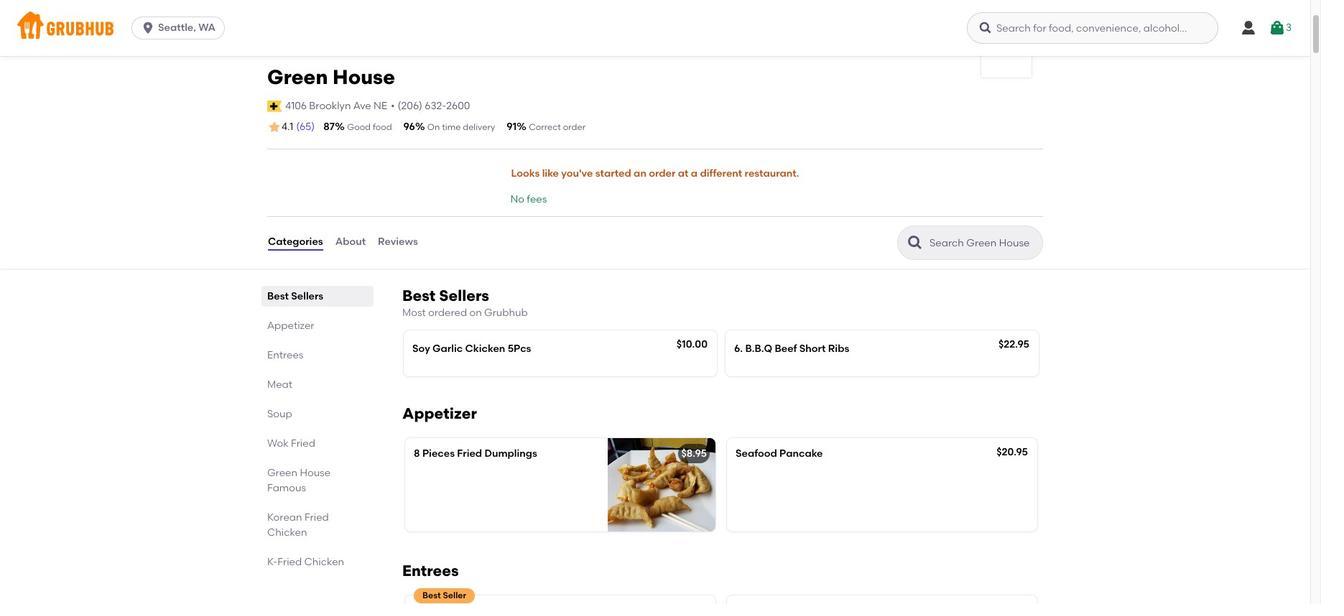 Task type: describe. For each thing, give the bounding box(es) containing it.
ne
[[374, 100, 387, 112]]

green house logo image
[[981, 27, 1032, 78]]

pieces
[[422, 448, 455, 460]]

green for green house
[[267, 65, 328, 89]]

ckicken
[[465, 343, 505, 355]]

categories button
[[267, 217, 324, 268]]

best seller
[[422, 591, 466, 601]]

an
[[634, 167, 646, 180]]

korean
[[267, 511, 302, 523]]

looks like you've started an order at a different restaurant.
[[511, 167, 799, 180]]

6.
[[734, 343, 743, 355]]

categories
[[268, 236, 323, 248]]

fried right pieces
[[457, 448, 482, 460]]

3
[[1286, 21, 1292, 34]]

you've
[[561, 167, 593, 180]]

on
[[469, 306, 482, 319]]

wok fried
[[267, 437, 315, 449]]

fried for k-fried chicken
[[278, 556, 302, 568]]

$8.95
[[681, 448, 707, 460]]

looks like you've started an order at a different restaurant. button
[[510, 158, 800, 190]]

k-
[[267, 556, 278, 568]]

short
[[799, 343, 826, 355]]

most
[[402, 306, 426, 319]]

seafood pancake
[[736, 448, 823, 460]]

seafood
[[736, 448, 777, 460]]

b.b.q
[[745, 343, 772, 355]]

best seller button
[[405, 588, 716, 604]]

chicken for k-fried chicken
[[304, 556, 344, 568]]

grubhub
[[484, 306, 528, 319]]

Search Green House search field
[[928, 236, 1038, 250]]

soy garlic ckicken 5pcs
[[412, 343, 531, 355]]

seller
[[443, 591, 466, 601]]

2600
[[446, 100, 470, 112]]

wok
[[267, 437, 289, 449]]

famous
[[267, 482, 306, 494]]

restaurant.
[[745, 167, 799, 180]]

(206) 632-2600 button
[[398, 99, 470, 113]]

svg image inside 3 button
[[1269, 19, 1286, 37]]

house for green house
[[333, 65, 395, 89]]

correct order
[[529, 122, 586, 132]]

search icon image
[[907, 234, 924, 251]]

seattle, wa
[[158, 22, 215, 34]]

ave
[[353, 100, 371, 112]]

1 horizontal spatial svg image
[[1240, 19, 1257, 37]]

at
[[678, 167, 689, 180]]

best for best sellers
[[267, 290, 289, 302]]

• (206) 632-2600
[[391, 100, 470, 112]]

beef
[[775, 343, 797, 355]]

1 vertical spatial entrees
[[402, 562, 459, 580]]

subscription pass image
[[267, 100, 282, 112]]

meat
[[267, 378, 292, 391]]

soy
[[412, 343, 430, 355]]

4.1
[[282, 121, 293, 133]]

green house
[[267, 65, 395, 89]]

chicken for korean fried chicken
[[267, 526, 307, 538]]

$20.95
[[997, 446, 1028, 458]]

korean fried chicken
[[267, 511, 329, 538]]

seattle,
[[158, 22, 196, 34]]

0 horizontal spatial appetizer
[[267, 319, 314, 332]]

best sellers
[[267, 290, 323, 302]]

about
[[335, 236, 366, 248]]

0 vertical spatial entrees
[[267, 349, 303, 361]]

(206)
[[398, 100, 422, 112]]

looks
[[511, 167, 540, 180]]

ordered
[[428, 306, 467, 319]]

started
[[595, 167, 631, 180]]

4106 brooklyn ave ne
[[285, 100, 387, 112]]

87
[[323, 121, 335, 133]]

green for green house famous
[[267, 467, 297, 479]]



Task type: vqa. For each thing, say whether or not it's contained in the screenshot.
Fried
yes



Task type: locate. For each thing, give the bounding box(es) containing it.
sellers down categories button
[[291, 290, 323, 302]]

8
[[414, 448, 420, 460]]

0 vertical spatial chicken
[[267, 526, 307, 538]]

best down categories button
[[267, 290, 289, 302]]

best
[[402, 286, 436, 304], [267, 290, 289, 302], [422, 591, 441, 601]]

fried right 'korean'
[[305, 511, 329, 523]]

fried inside the korean fried chicken
[[305, 511, 329, 523]]

fees
[[527, 193, 547, 206]]

fried for korean fried chicken
[[305, 511, 329, 523]]

about button
[[335, 217, 366, 268]]

best for best sellers most ordered on grubhub
[[402, 286, 436, 304]]

svg image
[[1240, 19, 1257, 37], [1269, 19, 1286, 37], [978, 21, 993, 35]]

good
[[347, 122, 371, 132]]

fried
[[291, 437, 315, 449], [457, 448, 482, 460], [305, 511, 329, 523], [278, 556, 302, 568]]

no
[[510, 193, 524, 206]]

632-
[[425, 100, 446, 112]]

1 vertical spatial house
[[300, 467, 331, 479]]

2 horizontal spatial svg image
[[1269, 19, 1286, 37]]

4106
[[285, 100, 307, 112]]

garlic
[[433, 343, 463, 355]]

main navigation navigation
[[0, 0, 1310, 56]]

1 horizontal spatial sellers
[[439, 286, 489, 304]]

0 horizontal spatial svg image
[[978, 21, 993, 35]]

seattle, wa button
[[132, 17, 231, 40]]

order right correct
[[563, 122, 586, 132]]

order inside looks like you've started an order at a different restaurant. button
[[649, 167, 676, 180]]

entrees up 'best seller'
[[402, 562, 459, 580]]

good food
[[347, 122, 392, 132]]

green up famous
[[267, 467, 297, 479]]

sellers up on
[[439, 286, 489, 304]]

food
[[373, 122, 392, 132]]

1 vertical spatial order
[[649, 167, 676, 180]]

chicken down the korean fried chicken
[[304, 556, 344, 568]]

5pcs
[[508, 343, 531, 355]]

on time delivery
[[427, 122, 495, 132]]

on
[[427, 122, 440, 132]]

house for green house famous
[[300, 467, 331, 479]]

sellers inside best sellers most ordered on grubhub
[[439, 286, 489, 304]]

0 vertical spatial order
[[563, 122, 586, 132]]

0 vertical spatial green
[[267, 65, 328, 89]]

1 horizontal spatial appetizer
[[402, 405, 477, 423]]

0 vertical spatial house
[[333, 65, 395, 89]]

order left at
[[649, 167, 676, 180]]

1 horizontal spatial house
[[333, 65, 395, 89]]

(65)
[[296, 121, 315, 133]]

chicken inside the korean fried chicken
[[267, 526, 307, 538]]

best inside best sellers most ordered on grubhub
[[402, 286, 436, 304]]

green
[[267, 65, 328, 89], [267, 467, 297, 479]]

0 vertical spatial appetizer
[[267, 319, 314, 332]]

2 green from the top
[[267, 467, 297, 479]]

fried for wok fried
[[291, 437, 315, 449]]

star icon image
[[267, 120, 282, 134]]

house
[[333, 65, 395, 89], [300, 467, 331, 479]]

chicken
[[267, 526, 307, 538], [304, 556, 344, 568]]

order
[[563, 122, 586, 132], [649, 167, 676, 180]]

sellers
[[439, 286, 489, 304], [291, 290, 323, 302]]

1 vertical spatial green
[[267, 467, 297, 479]]

0 horizontal spatial sellers
[[291, 290, 323, 302]]

1 horizontal spatial entrees
[[402, 562, 459, 580]]

3 button
[[1269, 15, 1292, 41]]

reviews
[[378, 236, 418, 248]]

1 horizontal spatial order
[[649, 167, 676, 180]]

0 horizontal spatial house
[[300, 467, 331, 479]]

correct
[[529, 122, 561, 132]]

a
[[691, 167, 698, 180]]

delivery
[[463, 122, 495, 132]]

best up most
[[402, 286, 436, 304]]

wa
[[198, 22, 215, 34]]

entrees up "meat"
[[267, 349, 303, 361]]

green inside green house famous
[[267, 467, 297, 479]]

$10.00
[[677, 338, 708, 350]]

appetizer up pieces
[[402, 405, 477, 423]]

soup
[[267, 408, 292, 420]]

6. b.b.q beef short ribs
[[734, 343, 849, 355]]

1 green from the top
[[267, 65, 328, 89]]

svg image
[[141, 21, 155, 35]]

fried down the korean fried chicken
[[278, 556, 302, 568]]

appetizer
[[267, 319, 314, 332], [402, 405, 477, 423]]

house up famous
[[300, 467, 331, 479]]

1 vertical spatial chicken
[[304, 556, 344, 568]]

8 pieces fried dumplings image
[[608, 438, 716, 532]]

4106 brooklyn ave ne button
[[285, 98, 388, 114]]

best for best seller
[[422, 591, 441, 601]]

no fees
[[510, 193, 547, 206]]

k-fried chicken
[[267, 556, 344, 568]]

chicken down 'korean'
[[267, 526, 307, 538]]

time
[[442, 122, 461, 132]]

entrees
[[267, 349, 303, 361], [402, 562, 459, 580]]

different
[[700, 167, 742, 180]]

1 vertical spatial appetizer
[[402, 405, 477, 423]]

house up ave
[[333, 65, 395, 89]]

like
[[542, 167, 559, 180]]

sellers for best sellers most ordered on grubhub
[[439, 286, 489, 304]]

$22.95
[[999, 338, 1029, 350]]

fried right wok
[[291, 437, 315, 449]]

ribs
[[828, 343, 849, 355]]

brooklyn
[[309, 100, 351, 112]]

best inside button
[[422, 591, 441, 601]]

best sellers most ordered on grubhub
[[402, 286, 528, 319]]

96
[[403, 121, 415, 133]]

0 horizontal spatial entrees
[[267, 349, 303, 361]]

0 horizontal spatial order
[[563, 122, 586, 132]]

best left seller
[[422, 591, 441, 601]]

sellers for best sellers
[[291, 290, 323, 302]]

reviews button
[[377, 217, 419, 268]]

appetizer down best sellers
[[267, 319, 314, 332]]

house inside green house famous
[[300, 467, 331, 479]]

pancake
[[779, 448, 823, 460]]

8 pieces fried dumplings
[[414, 448, 537, 460]]

green house famous
[[267, 467, 331, 494]]

dumplings
[[485, 448, 537, 460]]

green up 4106
[[267, 65, 328, 89]]

•
[[391, 100, 395, 112]]

Search for food, convenience, alcohol... search field
[[967, 12, 1218, 44]]

91
[[507, 121, 517, 133]]



